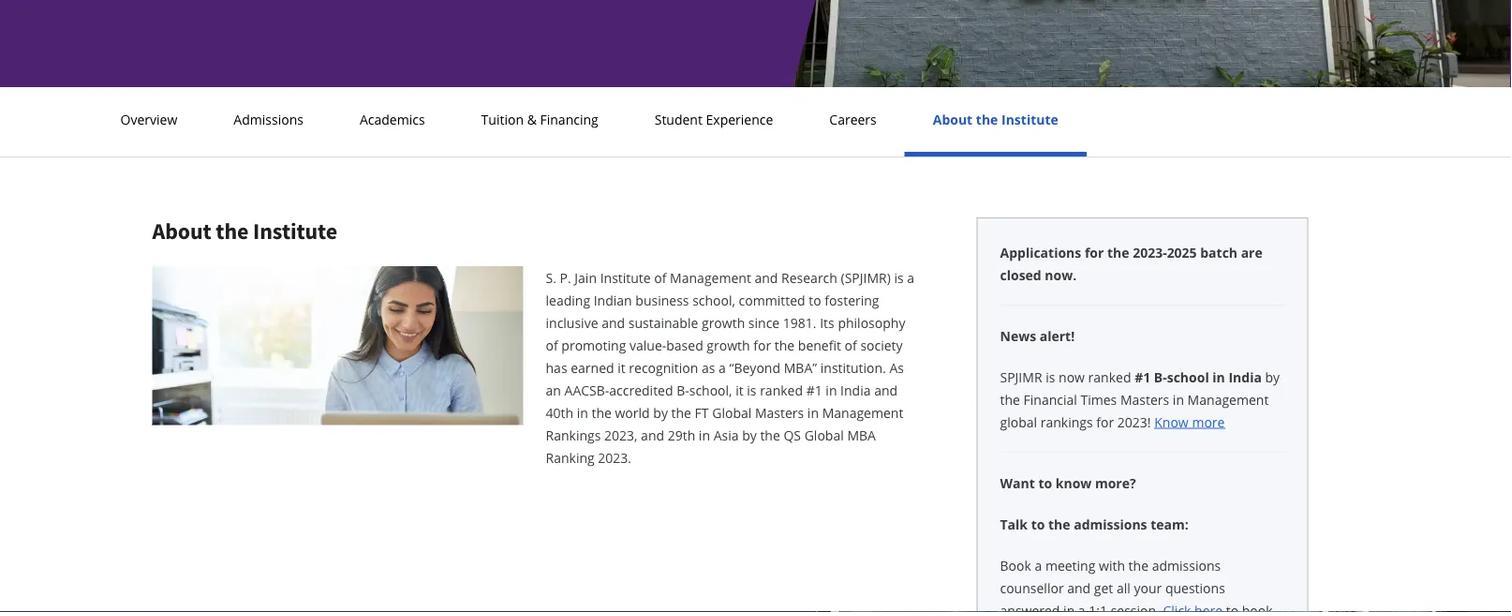 Task type: describe. For each thing, give the bounding box(es) containing it.
the inside applications for the 2023-2025 batch are closed now.
[[1108, 243, 1130, 261]]

questions
[[1166, 579, 1226, 597]]

(spjimr)
[[841, 269, 891, 286]]

2025
[[1167, 243, 1197, 261]]

team:
[[1151, 515, 1189, 533]]

masters inside by the financial times masters in management global rankings for 2023!
[[1121, 390, 1170, 408]]

careers link
[[824, 111, 883, 128]]

philosophy
[[838, 314, 906, 331]]

financial
[[1024, 390, 1078, 408]]

2023,
[[605, 426, 638, 444]]

1 horizontal spatial india
[[1229, 368, 1262, 386]]

applications
[[1001, 243, 1082, 261]]

by inside by the financial times masters in management global rankings for 2023!
[[1266, 368, 1280, 386]]

overview
[[120, 111, 177, 128]]

india inside s. p. jain institute of management and research (spjimr) is a leading indian business school, committed to fostering inclusive and sustainable growth since 1981. its philosophy of promoting value-based growth for the benefit of society has earned it recognition as a "beyond mba" institution.  as an aacsb-accredited b-school, it is ranked #1 in india and 40th in the world by the ft global masters in management rankings 2023, and 29th in asia by the qs global mba ranking 2023.
[[841, 381, 871, 399]]

times
[[1081, 390, 1117, 408]]

for inside s. p. jain institute of management and research (spjimr) is a leading indian business school, committed to fostering inclusive and sustainable growth since 1981. its philosophy of promoting value-based growth for the benefit of society has earned it recognition as a "beyond mba" institution.  as an aacsb-accredited b-school, it is ranked #1 in india and 40th in the world by the ft global masters in management rankings 2023, and 29th in asia by the qs global mba ranking 2023.
[[754, 336, 772, 354]]

with
[[1099, 556, 1126, 574]]

news alert!
[[1001, 327, 1075, 344]]

mba"
[[784, 358, 817, 376]]

an
[[546, 381, 561, 399]]

academics link
[[354, 111, 431, 128]]

leading
[[546, 291, 591, 309]]

1 horizontal spatial ranked
[[1089, 368, 1132, 386]]

alert!
[[1040, 327, 1075, 344]]

0 horizontal spatial admissions
[[1074, 515, 1148, 533]]

masters inside s. p. jain institute of management and research (spjimr) is a leading indian business school, committed to fostering inclusive and sustainable growth since 1981. its philosophy of promoting value-based growth for the benefit of society has earned it recognition as a "beyond mba" institution.  as an aacsb-accredited b-school, it is ranked #1 in india and 40th in the world by the ft global masters in management rankings 2023, and 29th in asia by the qs global mba ranking 2023.
[[755, 403, 804, 421]]

rankings
[[546, 426, 601, 444]]

and down as
[[875, 381, 898, 399]]

0 horizontal spatial institute
[[253, 217, 338, 245]]

40th
[[546, 403, 574, 421]]

as
[[890, 358, 904, 376]]

batch
[[1201, 243, 1238, 261]]

in down aacsb-
[[577, 403, 588, 421]]

1 vertical spatial it
[[736, 381, 744, 399]]

a right (spjimr)
[[908, 269, 915, 286]]

book
[[1001, 556, 1032, 574]]

meeting
[[1046, 556, 1096, 574]]

asia
[[714, 426, 739, 444]]

1 horizontal spatial global
[[805, 426, 844, 444]]

in inside by the financial times masters in management global rankings for 2023!
[[1173, 390, 1185, 408]]

a right as
[[719, 358, 726, 376]]

based
[[667, 336, 704, 354]]

admissions
[[234, 111, 304, 128]]

promoting
[[562, 336, 626, 354]]

0 vertical spatial school,
[[693, 291, 736, 309]]

student experience
[[655, 111, 774, 128]]

admissions link
[[228, 111, 309, 128]]

&
[[527, 111, 537, 128]]

tuition & financing link
[[476, 111, 604, 128]]

applications for the 2023-2025 batch are closed now.
[[1001, 243, 1263, 284]]

2023!
[[1118, 413, 1151, 431]]

1 horizontal spatial #1
[[1135, 368, 1151, 386]]

school
[[1168, 368, 1210, 386]]

talk
[[1001, 515, 1028, 533]]

#1 inside s. p. jain institute of management and research (spjimr) is a leading indian business school, committed to fostering inclusive and sustainable growth since 1981. its philosophy of promoting value-based growth for the benefit of society has earned it recognition as a "beyond mba" institution.  as an aacsb-accredited b-school, it is ranked #1 in india and 40th in the world by the ft global masters in management rankings 2023, and 29th in asia by the qs global mba ranking 2023.
[[807, 381, 823, 399]]

the inside book a meeting with the admissions counsellor and get all your questions answered in a 1:1 session.
[[1129, 556, 1149, 574]]

in down institution.
[[826, 381, 837, 399]]

talk to the admissions team:
[[1001, 515, 1189, 533]]

0 vertical spatial growth
[[702, 314, 745, 331]]

sustainable
[[629, 314, 699, 331]]

and inside book a meeting with the admissions counsellor and get all your questions answered in a 1:1 session.
[[1068, 579, 1091, 597]]

1:1
[[1089, 601, 1108, 612]]

1 horizontal spatial b-
[[1155, 368, 1168, 386]]

ranking
[[546, 448, 595, 466]]

qs
[[784, 426, 801, 444]]

committed
[[739, 291, 806, 309]]

1 horizontal spatial by
[[742, 426, 757, 444]]

by the financial times masters in management global rankings for 2023!
[[1001, 368, 1280, 431]]

now.
[[1045, 266, 1077, 284]]

business
[[636, 291, 689, 309]]

29th
[[668, 426, 696, 444]]

news
[[1001, 327, 1037, 344]]

1 vertical spatial growth
[[707, 336, 750, 354]]

s.
[[546, 269, 557, 286]]

2023.
[[598, 448, 632, 466]]

research
[[782, 269, 838, 286]]

financing
[[540, 111, 599, 128]]

for inside by the financial times masters in management global rankings for 2023!
[[1097, 413, 1115, 431]]

spjimr
[[1001, 368, 1043, 386]]

institute inside s. p. jain institute of management and research (spjimr) is a leading indian business school, committed to fostering inclusive and sustainable growth since 1981. its philosophy of promoting value-based growth for the benefit of society has earned it recognition as a "beyond mba" institution.  as an aacsb-accredited b-school, it is ranked #1 in india and 40th in the world by the ft global masters in management rankings 2023, and 29th in asia by the qs global mba ranking 2023.
[[600, 269, 651, 286]]

answered
[[1001, 601, 1060, 612]]

about the institute link
[[928, 111, 1065, 128]]

jain
[[575, 269, 597, 286]]

has
[[546, 358, 568, 376]]

careers
[[830, 111, 877, 128]]

spjimr is now ranked #1 b-school in india
[[1001, 368, 1262, 386]]

mba
[[848, 426, 876, 444]]

a right book
[[1035, 556, 1042, 574]]



Task type: vqa. For each thing, say whether or not it's contained in the screenshot.
the team: on the right of page
yes



Task type: locate. For each thing, give the bounding box(es) containing it.
to right want
[[1039, 474, 1053, 492]]

growth up as
[[707, 336, 750, 354]]

a left 1:1
[[1079, 601, 1086, 612]]

masters
[[1121, 390, 1170, 408], [755, 403, 804, 421]]

0 vertical spatial global
[[712, 403, 752, 421]]

aacsb-
[[565, 381, 610, 399]]

1 vertical spatial for
[[754, 336, 772, 354]]

0 horizontal spatial management
[[670, 269, 752, 286]]

india right school
[[1229, 368, 1262, 386]]

2 horizontal spatial is
[[1046, 368, 1056, 386]]

0 vertical spatial by
[[1266, 368, 1280, 386]]

about
[[933, 111, 973, 128], [152, 217, 211, 245]]

0 horizontal spatial by
[[654, 403, 668, 421]]

2 vertical spatial by
[[742, 426, 757, 444]]

#1
[[1135, 368, 1151, 386], [807, 381, 823, 399]]

b-
[[1155, 368, 1168, 386], [677, 381, 690, 399]]

it right earned
[[618, 358, 626, 376]]

ft
[[695, 403, 709, 421]]

session.
[[1111, 601, 1160, 612]]

admissions up with
[[1074, 515, 1148, 533]]

1 vertical spatial admissions
[[1152, 556, 1221, 574]]

0 vertical spatial institute
[[1002, 111, 1059, 128]]

school, right business
[[693, 291, 736, 309]]

academics
[[360, 111, 425, 128]]

and left the 29th
[[641, 426, 665, 444]]

more?
[[1096, 474, 1137, 492]]

#1 down mba"
[[807, 381, 823, 399]]

value-
[[630, 336, 667, 354]]

student experience link
[[649, 111, 779, 128]]

1 horizontal spatial about
[[933, 111, 973, 128]]

inclusive
[[546, 314, 598, 331]]

tuition & financing
[[481, 111, 599, 128]]

s. p. jain institute of management and research (spjimr) is a leading indian business school, committed to fostering inclusive and sustainable growth since 1981. its philosophy of promoting value-based growth for the benefit of society has earned it recognition as a "beyond mba" institution.  as an aacsb-accredited b-school, it is ranked #1 in india and 40th in the world by the ft global masters in management rankings 2023, and 29th in asia by the qs global mba ranking 2023.
[[546, 269, 915, 466]]

1 horizontal spatial of
[[654, 269, 667, 286]]

know
[[1056, 474, 1092, 492]]

to right talk
[[1032, 515, 1045, 533]]

management
[[670, 269, 752, 286], [1188, 390, 1269, 408], [823, 403, 904, 421]]

2 horizontal spatial by
[[1266, 368, 1280, 386]]

now
[[1059, 368, 1085, 386]]

society
[[861, 336, 903, 354]]

institute
[[1002, 111, 1059, 128], [253, 217, 338, 245], [600, 269, 651, 286]]

more
[[1193, 413, 1225, 431]]

"beyond
[[730, 358, 781, 376]]

admissions up "questions"
[[1152, 556, 1221, 574]]

in down mba"
[[808, 403, 819, 421]]

global right the 'qs'
[[805, 426, 844, 444]]

since
[[749, 314, 780, 331]]

recognition
[[629, 358, 699, 376]]

in inside book a meeting with the admissions counsellor and get all your questions answered in a 1:1 session.
[[1064, 601, 1075, 612]]

masters up the 'qs'
[[755, 403, 804, 421]]

management inside by the financial times masters in management global rankings for 2023!
[[1188, 390, 1269, 408]]

student
[[655, 111, 703, 128]]

benefit
[[798, 336, 842, 354]]

in right school
[[1213, 368, 1226, 386]]

about the institute
[[933, 111, 1059, 128], [152, 217, 338, 245]]

management up mba
[[823, 403, 904, 421]]

in
[[1213, 368, 1226, 386], [826, 381, 837, 399], [1173, 390, 1185, 408], [577, 403, 588, 421], [808, 403, 819, 421], [699, 426, 710, 444], [1064, 601, 1075, 612]]

1 horizontal spatial masters
[[1121, 390, 1170, 408]]

0 horizontal spatial about
[[152, 217, 211, 245]]

get
[[1095, 579, 1114, 597]]

in up know
[[1173, 390, 1185, 408]]

fostering
[[825, 291, 880, 309]]

india down institution.
[[841, 381, 871, 399]]

know more
[[1155, 413, 1225, 431]]

by right school
[[1266, 368, 1280, 386]]

a
[[908, 269, 915, 286], [719, 358, 726, 376], [1035, 556, 1042, 574], [1079, 601, 1086, 612]]

2 horizontal spatial institute
[[1002, 111, 1059, 128]]

0 horizontal spatial ranked
[[760, 381, 803, 399]]

1 vertical spatial by
[[654, 403, 668, 421]]

are
[[1242, 243, 1263, 261]]

0 horizontal spatial india
[[841, 381, 871, 399]]

1 vertical spatial about
[[152, 217, 211, 245]]

of up institution.
[[845, 336, 857, 354]]

is right (spjimr)
[[895, 269, 904, 286]]

#1 left school
[[1135, 368, 1151, 386]]

admissions
[[1074, 515, 1148, 533], [1152, 556, 1221, 574]]

2023-
[[1133, 243, 1167, 261]]

global up asia
[[712, 403, 752, 421]]

1 vertical spatial global
[[805, 426, 844, 444]]

1 horizontal spatial is
[[895, 269, 904, 286]]

ranked down mba"
[[760, 381, 803, 399]]

0 horizontal spatial b-
[[677, 381, 690, 399]]

b- inside s. p. jain institute of management and research (spjimr) is a leading indian business school, committed to fostering inclusive and sustainable growth since 1981. its philosophy of promoting value-based growth for the benefit of society has earned it recognition as a "beyond mba" institution.  as an aacsb-accredited b-school, it is ranked #1 in india and 40th in the world by the ft global masters in management rankings 2023, and 29th in asia by the qs global mba ranking 2023.
[[677, 381, 690, 399]]

0 vertical spatial about the institute
[[933, 111, 1059, 128]]

in left asia
[[699, 426, 710, 444]]

0 vertical spatial it
[[618, 358, 626, 376]]

ranked inside s. p. jain institute of management and research (spjimr) is a leading indian business school, committed to fostering inclusive and sustainable growth since 1981. its philosophy of promoting value-based growth for the benefit of society has earned it recognition as a "beyond mba" institution.  as an aacsb-accredited b-school, it is ranked #1 in india and 40th in the world by the ft global masters in management rankings 2023, and 29th in asia by the qs global mba ranking 2023.
[[760, 381, 803, 399]]

counsellor
[[1001, 579, 1064, 597]]

1 horizontal spatial admissions
[[1152, 556, 1221, 574]]

0 horizontal spatial is
[[747, 381, 757, 399]]

and down the indian
[[602, 314, 625, 331]]

its
[[820, 314, 835, 331]]

0 vertical spatial for
[[1085, 243, 1104, 261]]

for inside applications for the 2023-2025 batch are closed now.
[[1085, 243, 1104, 261]]

school, down as
[[690, 381, 733, 399]]

0 horizontal spatial it
[[618, 358, 626, 376]]

0 horizontal spatial #1
[[807, 381, 823, 399]]

to down research
[[809, 291, 822, 309]]

is left now
[[1046, 368, 1056, 386]]

your
[[1134, 579, 1162, 597]]

for down times
[[1097, 413, 1115, 431]]

2 vertical spatial to
[[1032, 515, 1045, 533]]

status
[[977, 0, 1419, 24]]

b- down recognition
[[677, 381, 690, 399]]

the inside by the financial times masters in management global rankings for 2023!
[[1001, 390, 1021, 408]]

and down meeting at the right of page
[[1068, 579, 1091, 597]]

closed
[[1001, 266, 1042, 284]]

masters up 2023!
[[1121, 390, 1170, 408]]

b- up know
[[1155, 368, 1168, 386]]

0 horizontal spatial global
[[712, 403, 752, 421]]

all
[[1117, 579, 1131, 597]]

2 vertical spatial for
[[1097, 413, 1115, 431]]

is
[[895, 269, 904, 286], [1046, 368, 1056, 386], [747, 381, 757, 399]]

indian
[[594, 291, 632, 309]]

2 horizontal spatial management
[[1188, 390, 1269, 408]]

as
[[702, 358, 716, 376]]

1 horizontal spatial management
[[823, 403, 904, 421]]

0 vertical spatial admissions
[[1074, 515, 1148, 533]]

for down since
[[754, 336, 772, 354]]

to
[[809, 291, 822, 309], [1039, 474, 1053, 492], [1032, 515, 1045, 533]]

management up business
[[670, 269, 752, 286]]

it down "beyond
[[736, 381, 744, 399]]

0 horizontal spatial of
[[546, 336, 558, 354]]

is down "beyond
[[747, 381, 757, 399]]

accredited
[[610, 381, 673, 399]]

1 vertical spatial to
[[1039, 474, 1053, 492]]

0 vertical spatial about
[[933, 111, 973, 128]]

to for talk
[[1032, 515, 1045, 533]]

india
[[1229, 368, 1262, 386], [841, 381, 871, 399]]

0 horizontal spatial masters
[[755, 403, 804, 421]]

to for want
[[1039, 474, 1053, 492]]

management up 'more' in the right of the page
[[1188, 390, 1269, 408]]

of up has
[[546, 336, 558, 354]]

1 horizontal spatial institute
[[600, 269, 651, 286]]

of
[[654, 269, 667, 286], [546, 336, 558, 354], [845, 336, 857, 354]]

2 vertical spatial institute
[[600, 269, 651, 286]]

for right applications
[[1085, 243, 1104, 261]]

1 horizontal spatial about the institute
[[933, 111, 1059, 128]]

rankings
[[1041, 413, 1093, 431]]

book a meeting with the admissions counsellor and get all your questions answered in a 1:1 session.
[[1001, 556, 1226, 612]]

0 horizontal spatial about the institute
[[152, 217, 338, 245]]

ranked
[[1089, 368, 1132, 386], [760, 381, 803, 399]]

1 vertical spatial institute
[[253, 217, 338, 245]]

overview link
[[115, 111, 183, 128]]

of up business
[[654, 269, 667, 286]]

ranked up times
[[1089, 368, 1132, 386]]

global
[[712, 403, 752, 421], [805, 426, 844, 444]]

world
[[615, 403, 650, 421]]

admissions inside book a meeting with the admissions counsellor and get all your questions answered in a 1:1 session.
[[1152, 556, 1221, 574]]

by right asia
[[742, 426, 757, 444]]

1 vertical spatial school,
[[690, 381, 733, 399]]

to inside s. p. jain institute of management and research (spjimr) is a leading indian business school, committed to fostering inclusive and sustainable growth since 1981. its philosophy of promoting value-based growth for the benefit of society has earned it recognition as a "beyond mba" institution.  as an aacsb-accredited b-school, it is ranked #1 in india and 40th in the world by the ft global masters in management rankings 2023, and 29th in asia by the qs global mba ranking 2023.
[[809, 291, 822, 309]]

want
[[1001, 474, 1035, 492]]

p.
[[560, 269, 571, 286]]

and up committed
[[755, 269, 778, 286]]

institution.
[[821, 358, 887, 376]]

1981.
[[783, 314, 817, 331]]

for
[[1085, 243, 1104, 261], [754, 336, 772, 354], [1097, 413, 1115, 431]]

tuition
[[481, 111, 524, 128]]

1 vertical spatial about the institute
[[152, 217, 338, 245]]

1 horizontal spatial it
[[736, 381, 744, 399]]

earned
[[571, 358, 614, 376]]

2 horizontal spatial of
[[845, 336, 857, 354]]

global
[[1001, 413, 1038, 431]]

0 vertical spatial to
[[809, 291, 822, 309]]

in left 1:1
[[1064, 601, 1075, 612]]

want to know more?
[[1001, 474, 1137, 492]]

by right world
[[654, 403, 668, 421]]

growth left since
[[702, 314, 745, 331]]



